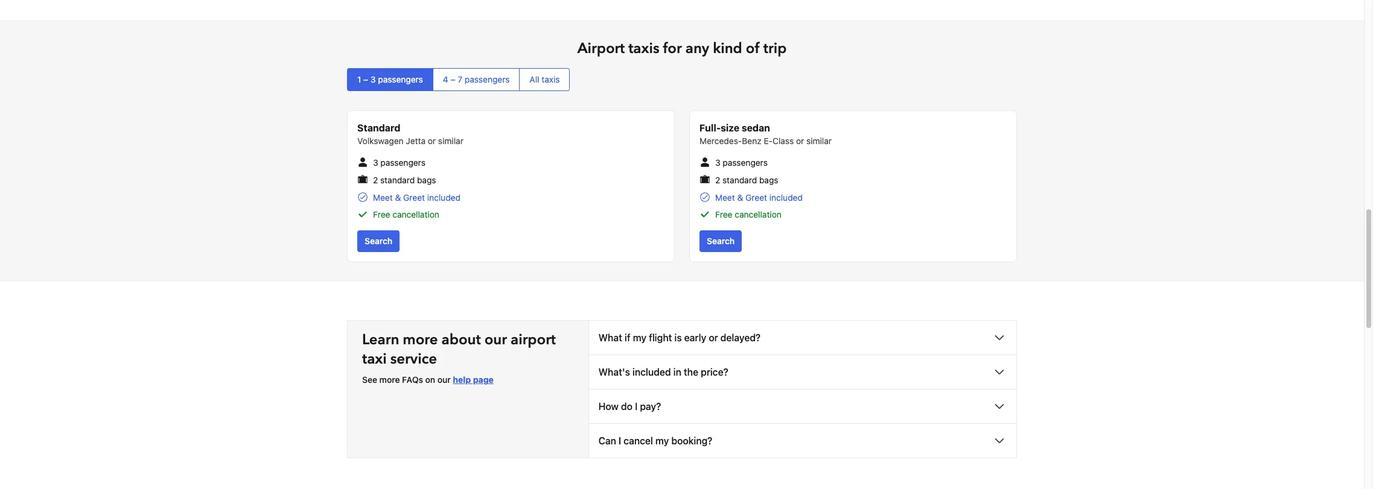 Task type: locate. For each thing, give the bounding box(es) containing it.
1 horizontal spatial cancellation
[[735, 210, 782, 220]]

1 horizontal spatial meet & greet included
[[715, 193, 803, 203]]

2 2 from the left
[[715, 175, 720, 185]]

2 standard bags down jetta
[[373, 175, 436, 185]]

any
[[686, 38, 710, 58]]

meet & greet included for jetta
[[373, 193, 461, 203]]

on
[[425, 375, 435, 385]]

–
[[364, 74, 368, 84], [451, 74, 456, 84]]

1 2 from the left
[[373, 175, 378, 185]]

3 down 'volkswagen'
[[373, 157, 378, 168]]

1 horizontal spatial –
[[451, 74, 456, 84]]

greet
[[403, 193, 425, 203], [746, 193, 767, 203]]

3 inside sort results by element
[[371, 74, 376, 84]]

& for volkswagen
[[395, 193, 401, 203]]

– right 1
[[364, 74, 368, 84]]

or
[[428, 136, 436, 146], [796, 136, 804, 146], [709, 333, 718, 344]]

3
[[371, 74, 376, 84], [373, 157, 378, 168], [715, 157, 721, 168]]

the
[[684, 367, 699, 378]]

more right see
[[380, 375, 400, 385]]

0 horizontal spatial more
[[380, 375, 400, 385]]

1 horizontal spatial 2 standard bags
[[715, 175, 779, 185]]

greet down jetta
[[403, 193, 425, 203]]

standard volkswagen jetta or similar
[[357, 122, 464, 146]]

what's
[[599, 367, 630, 378]]

size
[[721, 122, 740, 133]]

2 standard bags for jetta
[[373, 175, 436, 185]]

1 bags from the left
[[417, 175, 436, 185]]

standard down benz
[[723, 175, 757, 185]]

2 & from the left
[[737, 193, 743, 203]]

7
[[458, 74, 463, 84]]

0 horizontal spatial greet
[[403, 193, 425, 203]]

taxis inside sort results by element
[[542, 74, 560, 84]]

of
[[746, 38, 760, 58]]

3 passengers down benz
[[715, 157, 768, 168]]

1 horizontal spatial standard
[[723, 175, 757, 185]]

meet & greet included down jetta
[[373, 193, 461, 203]]

& down benz
[[737, 193, 743, 203]]

my
[[633, 333, 647, 344], [656, 436, 669, 447]]

2 – from the left
[[451, 74, 456, 84]]

2 cancellation from the left
[[735, 210, 782, 220]]

0 horizontal spatial search button
[[357, 231, 400, 253]]

1 meet from the left
[[373, 193, 393, 203]]

2 2 standard bags from the left
[[715, 175, 779, 185]]

airport
[[511, 330, 556, 350]]

included inside 'dropdown button'
[[633, 367, 671, 378]]

i right do
[[635, 402, 638, 413]]

my right cancel
[[656, 436, 669, 447]]

similar
[[438, 136, 464, 146], [807, 136, 832, 146]]

similar right jetta
[[438, 136, 464, 146]]

3 passengers
[[373, 157, 426, 168], [715, 157, 768, 168]]

1 horizontal spatial included
[[633, 367, 671, 378]]

1 free cancellation from the left
[[373, 210, 439, 220]]

1 cancellation from the left
[[393, 210, 439, 220]]

2 bags from the left
[[759, 175, 779, 185]]

what's included in the price?
[[599, 367, 729, 378]]

1 horizontal spatial more
[[403, 330, 438, 350]]

0 horizontal spatial 3 passengers
[[373, 157, 426, 168]]

taxis
[[629, 38, 660, 58], [542, 74, 560, 84]]

similar right class
[[807, 136, 832, 146]]

1 horizontal spatial bags
[[759, 175, 779, 185]]

full-size sedan mercedes-benz e-class or similar
[[700, 122, 832, 146]]

free
[[373, 210, 390, 220], [715, 210, 733, 220]]

1 vertical spatial more
[[380, 375, 400, 385]]

do
[[621, 402, 633, 413]]

cancellation for sedan
[[735, 210, 782, 220]]

2 down 'volkswagen'
[[373, 175, 378, 185]]

sedan
[[742, 122, 770, 133]]

1 horizontal spatial or
[[709, 333, 718, 344]]

0 horizontal spatial free
[[373, 210, 390, 220]]

1 vertical spatial i
[[619, 436, 621, 447]]

what if my flight is early or delayed?
[[599, 333, 761, 344]]

i right can
[[619, 436, 621, 447]]

standard
[[380, 175, 415, 185], [723, 175, 757, 185]]

included
[[427, 193, 461, 203], [770, 193, 803, 203], [633, 367, 671, 378]]

meet down mercedes-
[[715, 193, 735, 203]]

1 horizontal spatial my
[[656, 436, 669, 447]]

our
[[485, 330, 507, 350], [438, 375, 451, 385]]

1 horizontal spatial search button
[[700, 231, 742, 253]]

in
[[674, 367, 682, 378]]

greet down benz
[[746, 193, 767, 203]]

cancellation
[[393, 210, 439, 220], [735, 210, 782, 220]]

standard for size
[[723, 175, 757, 185]]

2 for size
[[715, 175, 720, 185]]

meet
[[373, 193, 393, 203], [715, 193, 735, 203]]

1 horizontal spatial meet
[[715, 193, 735, 203]]

passengers down jetta
[[381, 157, 426, 168]]

1 horizontal spatial our
[[485, 330, 507, 350]]

see
[[362, 375, 377, 385]]

0 horizontal spatial standard
[[380, 175, 415, 185]]

0 horizontal spatial –
[[364, 74, 368, 84]]

bags for jetta
[[417, 175, 436, 185]]

3 right 1
[[371, 74, 376, 84]]

mercedes-
[[700, 136, 742, 146]]

3 down mercedes-
[[715, 157, 721, 168]]

2 free from the left
[[715, 210, 733, 220]]

0 horizontal spatial cancellation
[[393, 210, 439, 220]]

2 search button from the left
[[700, 231, 742, 253]]

0 vertical spatial more
[[403, 330, 438, 350]]

0 vertical spatial taxis
[[629, 38, 660, 58]]

3 passengers for size
[[715, 157, 768, 168]]

sort results by element
[[347, 68, 1017, 91]]

meet for volkswagen
[[373, 193, 393, 203]]

search button for volkswagen
[[357, 231, 400, 253]]

2
[[373, 175, 378, 185], [715, 175, 720, 185]]

2 similar from the left
[[807, 136, 832, 146]]

0 vertical spatial our
[[485, 330, 507, 350]]

1 standard from the left
[[380, 175, 415, 185]]

taxis left for
[[629, 38, 660, 58]]

1 vertical spatial our
[[438, 375, 451, 385]]

or right jetta
[[428, 136, 436, 146]]

or right the early on the bottom
[[709, 333, 718, 344]]

2 standard bags
[[373, 175, 436, 185], [715, 175, 779, 185]]

0 horizontal spatial free cancellation
[[373, 210, 439, 220]]

i
[[635, 402, 638, 413], [619, 436, 621, 447]]

or inside dropdown button
[[709, 333, 718, 344]]

search for size
[[707, 236, 735, 247]]

more right "learn"
[[403, 330, 438, 350]]

1 – from the left
[[364, 74, 368, 84]]

passengers
[[378, 74, 423, 84], [465, 74, 510, 84], [381, 157, 426, 168], [723, 157, 768, 168]]

1 horizontal spatial search
[[707, 236, 735, 247]]

search button
[[357, 231, 400, 253], [700, 231, 742, 253]]

our right about
[[485, 330, 507, 350]]

0 horizontal spatial 2
[[373, 175, 378, 185]]

0 horizontal spatial similar
[[438, 136, 464, 146]]

early
[[684, 333, 707, 344]]

what if my flight is early or delayed? button
[[589, 321, 1017, 355]]

0 horizontal spatial 2 standard bags
[[373, 175, 436, 185]]

included for jetta
[[427, 193, 461, 203]]

1 horizontal spatial greet
[[746, 193, 767, 203]]

1 2 standard bags from the left
[[373, 175, 436, 185]]

bags down e- at the right top
[[759, 175, 779, 185]]

1 & from the left
[[395, 193, 401, 203]]

2 greet from the left
[[746, 193, 767, 203]]

faqs
[[402, 375, 423, 385]]

how do i pay?
[[599, 402, 661, 413]]

bags down jetta
[[417, 175, 436, 185]]

greet for sedan
[[746, 193, 767, 203]]

& for size
[[737, 193, 743, 203]]

more
[[403, 330, 438, 350], [380, 375, 400, 385]]

taxis for all
[[542, 74, 560, 84]]

3 passengers down jetta
[[373, 157, 426, 168]]

free cancellation
[[373, 210, 439, 220], [715, 210, 782, 220]]

0 horizontal spatial meet & greet included
[[373, 193, 461, 203]]

0 horizontal spatial bags
[[417, 175, 436, 185]]

passengers down benz
[[723, 157, 768, 168]]

– for 7
[[451, 74, 456, 84]]

2 standard bags down benz
[[715, 175, 779, 185]]

standard
[[357, 122, 401, 133]]

meet down 'volkswagen'
[[373, 193, 393, 203]]

2 down mercedes-
[[715, 175, 720, 185]]

price?
[[701, 367, 729, 378]]

& down 'volkswagen'
[[395, 193, 401, 203]]

help
[[453, 375, 471, 385]]

4 – 7 passengers
[[443, 74, 510, 84]]

learn
[[362, 330, 399, 350]]

1 search from the left
[[365, 236, 393, 247]]

&
[[395, 193, 401, 203], [737, 193, 743, 203]]

2 search from the left
[[707, 236, 735, 247]]

2 free cancellation from the left
[[715, 210, 782, 220]]

2 3 passengers from the left
[[715, 157, 768, 168]]

2 standard from the left
[[723, 175, 757, 185]]

2 meet from the left
[[715, 193, 735, 203]]

1 horizontal spatial &
[[737, 193, 743, 203]]

1 horizontal spatial free
[[715, 210, 733, 220]]

0 horizontal spatial i
[[619, 436, 621, 447]]

0 horizontal spatial my
[[633, 333, 647, 344]]

1 greet from the left
[[403, 193, 425, 203]]

trip
[[764, 38, 787, 58]]

all taxis
[[530, 74, 560, 84]]

is
[[675, 333, 682, 344]]

0 horizontal spatial &
[[395, 193, 401, 203]]

bags
[[417, 175, 436, 185], [759, 175, 779, 185]]

1 search button from the left
[[357, 231, 400, 253]]

1 meet & greet included from the left
[[373, 193, 461, 203]]

or right class
[[796, 136, 804, 146]]

0 vertical spatial my
[[633, 333, 647, 344]]

bags for sedan
[[759, 175, 779, 185]]

booking?
[[672, 436, 713, 447]]

0 horizontal spatial taxis
[[542, 74, 560, 84]]

1 horizontal spatial taxis
[[629, 38, 660, 58]]

0 vertical spatial i
[[635, 402, 638, 413]]

meet & greet included down benz
[[715, 193, 803, 203]]

0 horizontal spatial or
[[428, 136, 436, 146]]

can
[[599, 436, 616, 447]]

1 free from the left
[[373, 210, 390, 220]]

meet for size
[[715, 193, 735, 203]]

if
[[625, 333, 631, 344]]

how do i pay? button
[[589, 390, 1017, 424]]

or inside standard volkswagen jetta or similar
[[428, 136, 436, 146]]

2 horizontal spatial included
[[770, 193, 803, 203]]

taxis right all
[[542, 74, 560, 84]]

pay?
[[640, 402, 661, 413]]

our right on
[[438, 375, 451, 385]]

1 horizontal spatial 2
[[715, 175, 720, 185]]

0 horizontal spatial search
[[365, 236, 393, 247]]

1 horizontal spatial similar
[[807, 136, 832, 146]]

my right if
[[633, 333, 647, 344]]

1 similar from the left
[[438, 136, 464, 146]]

search
[[365, 236, 393, 247], [707, 236, 735, 247]]

help page link
[[453, 375, 494, 385]]

1 3 passengers from the left
[[373, 157, 426, 168]]

free for volkswagen
[[373, 210, 390, 220]]

1 horizontal spatial 3 passengers
[[715, 157, 768, 168]]

or inside the full-size sedan mercedes-benz e-class or similar
[[796, 136, 804, 146]]

2 horizontal spatial or
[[796, 136, 804, 146]]

0 horizontal spatial included
[[427, 193, 461, 203]]

jetta
[[406, 136, 426, 146]]

kind
[[713, 38, 743, 58]]

class
[[773, 136, 794, 146]]

airport
[[578, 38, 625, 58]]

cancel
[[624, 436, 653, 447]]

e-
[[764, 136, 773, 146]]

page
[[473, 375, 494, 385]]

1 vertical spatial taxis
[[542, 74, 560, 84]]

standard down 'volkswagen'
[[380, 175, 415, 185]]

1 horizontal spatial free cancellation
[[715, 210, 782, 220]]

meet & greet included
[[373, 193, 461, 203], [715, 193, 803, 203]]

– left 7
[[451, 74, 456, 84]]

2 meet & greet included from the left
[[715, 193, 803, 203]]

0 horizontal spatial meet
[[373, 193, 393, 203]]



Task type: describe. For each thing, give the bounding box(es) containing it.
search for volkswagen
[[365, 236, 393, 247]]

free for size
[[715, 210, 733, 220]]

meet & greet included for sedan
[[715, 193, 803, 203]]

2 standard bags for sedan
[[715, 175, 779, 185]]

1 – 3 passengers
[[357, 74, 423, 84]]

included for sedan
[[770, 193, 803, 203]]

3 for full-
[[715, 157, 721, 168]]

what's included in the price? button
[[589, 356, 1017, 390]]

1 vertical spatial my
[[656, 436, 669, 447]]

service
[[390, 350, 437, 370]]

how
[[599, 402, 619, 413]]

airport taxis for any kind of trip
[[578, 38, 787, 58]]

4
[[443, 74, 448, 84]]

search button for size
[[700, 231, 742, 253]]

2 for volkswagen
[[373, 175, 378, 185]]

taxis for airport
[[629, 38, 660, 58]]

passengers right 1
[[378, 74, 423, 84]]

full-
[[700, 122, 721, 133]]

free cancellation for sedan
[[715, 210, 782, 220]]

taxi
[[362, 350, 387, 370]]

free cancellation for jetta
[[373, 210, 439, 220]]

passengers right 7
[[465, 74, 510, 84]]

1
[[357, 74, 361, 84]]

similar inside the full-size sedan mercedes-benz e-class or similar
[[807, 136, 832, 146]]

can i cancel my booking?
[[599, 436, 713, 447]]

3 for standard
[[373, 157, 378, 168]]

what
[[599, 333, 622, 344]]

1 horizontal spatial i
[[635, 402, 638, 413]]

benz
[[742, 136, 762, 146]]

for
[[663, 38, 682, 58]]

cancellation for jetta
[[393, 210, 439, 220]]

0 horizontal spatial our
[[438, 375, 451, 385]]

volkswagen
[[357, 136, 404, 146]]

delayed?
[[721, 333, 761, 344]]

– for 3
[[364, 74, 368, 84]]

similar inside standard volkswagen jetta or similar
[[438, 136, 464, 146]]

flight
[[649, 333, 672, 344]]

can i cancel my booking? button
[[589, 425, 1017, 458]]

learn more about our airport taxi service see more faqs on our help page
[[362, 330, 556, 385]]

greet for jetta
[[403, 193, 425, 203]]

about
[[442, 330, 481, 350]]

all
[[530, 74, 539, 84]]

3 passengers for volkswagen
[[373, 157, 426, 168]]

standard for volkswagen
[[380, 175, 415, 185]]



Task type: vqa. For each thing, say whether or not it's contained in the screenshot.
2691 feet² at the top left of page
no



